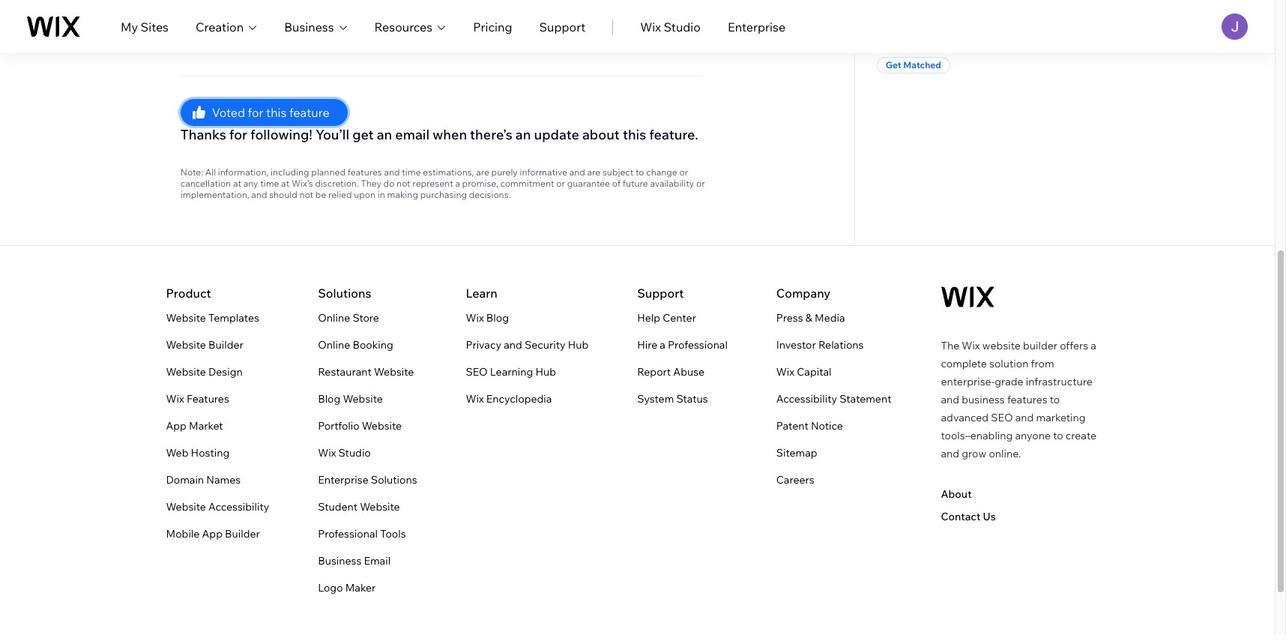 Task type: describe. For each thing, give the bounding box(es) containing it.
note: all information, including planned features and time estimations, are purely informative and are subject to change or cancellation at any time at wix's discretion. they do not represent a promise, commitment or guarantee of future availability or implementation, and should not be relied upon in making purchasing decisions.
[[181, 166, 705, 200]]

templates
[[208, 311, 259, 325]]

creation
[[196, 19, 244, 34]]

get matched
[[886, 59, 942, 70]]

0 horizontal spatial professional
[[318, 527, 378, 541]]

0 vertical spatial solutions
[[318, 286, 372, 301]]

0 vertical spatial for
[[565, 19, 582, 34]]

online booking
[[318, 338, 393, 352]]

purely
[[492, 166, 518, 178]]

1 vertical spatial wix studio
[[318, 446, 371, 460]]

seo inside 'the wix website builder offers a complete solution from enterprise-grade infrastructure and business features to advanced seo and marketing tools–enabling anyone to create and grow online.'
[[991, 411, 1013, 425]]

1 horizontal spatial wix studio
[[640, 19, 701, 34]]

future
[[623, 178, 648, 189]]

feature inside voted for this feature button
[[289, 105, 330, 120]]

information,
[[218, 166, 269, 178]]

press & media
[[777, 311, 845, 325]]

thanks
[[181, 126, 226, 143]]

student website link
[[318, 498, 400, 516]]

website down enterprise solutions link
[[360, 500, 400, 514]]

media
[[815, 311, 845, 325]]

hub inside "link"
[[568, 338, 589, 352]]

online.
[[989, 447, 1021, 461]]

the
[[941, 339, 960, 353]]

company
[[777, 286, 831, 301]]

enterprise for enterprise solutions
[[318, 473, 369, 487]]

website down booking
[[374, 365, 414, 379]]

website down product
[[166, 311, 206, 325]]

accessibility statement
[[777, 392, 892, 406]]

any
[[243, 178, 258, 189]]

get
[[886, 59, 902, 70]]

offers
[[1060, 339, 1089, 353]]

maker
[[345, 581, 376, 595]]

online store
[[318, 311, 379, 325]]

solution
[[990, 357, 1029, 371]]

0 horizontal spatial feature
[[235, 19, 275, 34]]

wix logo, homepage image
[[941, 286, 995, 307]]

logo
[[318, 581, 343, 595]]

availability
[[650, 178, 694, 189]]

features inside note: all information, including planned features and time estimations, are purely informative and are subject to change or cancellation at any time at wix's discretion. they do not represent a promise, commitment or guarantee of future availability or implementation, and should not be relied upon in making purchasing decisions.
[[348, 166, 382, 178]]

0 vertical spatial in
[[396, 19, 406, 34]]

voted for this feature
[[212, 105, 330, 120]]

report abuse link
[[637, 363, 705, 381]]

wix for wix encyclopedia link
[[466, 392, 484, 406]]

advanced
[[941, 411, 989, 425]]

note:
[[181, 166, 203, 178]]

market
[[189, 419, 223, 433]]

update
[[534, 126, 579, 143]]

online for online booking
[[318, 338, 350, 352]]

blog website
[[318, 392, 383, 406]]

0 vertical spatial wix studio link
[[640, 18, 701, 36]]

and left grow
[[941, 447, 960, 461]]

help
[[637, 311, 661, 325]]

is
[[214, 19, 223, 34]]

voted
[[212, 105, 245, 120]]

system status link
[[637, 390, 708, 408]]

website inside "link"
[[166, 365, 206, 379]]

hosting
[[191, 446, 230, 460]]

profile image image
[[1222, 13, 1248, 40]]

this inside button
[[266, 105, 287, 120]]

1 horizontal spatial or
[[680, 166, 688, 178]]

careers
[[777, 473, 815, 487]]

website
[[983, 339, 1021, 353]]

hire a professional
[[637, 338, 728, 352]]

wix for the 'wix blog' link
[[466, 311, 484, 325]]

2 are from the left
[[587, 166, 601, 178]]

tools
[[380, 527, 406, 541]]

online store link
[[318, 309, 379, 327]]

app market link
[[166, 417, 223, 435]]

decisions.
[[469, 189, 511, 200]]

wix features
[[166, 392, 229, 406]]

subject
[[603, 166, 634, 178]]

report abuse
[[637, 365, 705, 379]]

a inside note: all information, including planned features and time estimations, are purely informative and are subject to change or cancellation at any time at wix's discretion. they do not represent a promise, commitment or guarantee of future availability or implementation, and should not be relied upon in making purchasing decisions.
[[455, 178, 460, 189]]

learning
[[490, 365, 533, 379]]

features
[[187, 392, 229, 406]]

sites
[[141, 19, 169, 34]]

this right if
[[191, 19, 211, 34]]

wix for the bottommost wix studio link
[[318, 446, 336, 460]]

store
[[353, 311, 379, 325]]

to down "marketing"
[[1054, 429, 1064, 443]]

0 horizontal spatial hub
[[536, 365, 556, 379]]

2 at from the left
[[281, 178, 290, 189]]

implementation,
[[181, 189, 249, 200]]

to inside and we'll make sure to keep you updated.
[[240, 37, 252, 52]]

privacy and security hub
[[466, 338, 589, 352]]

1 horizontal spatial time
[[402, 166, 421, 178]]

professional inside 'link'
[[668, 338, 728, 352]]

booking
[[353, 338, 393, 352]]

investor
[[777, 338, 816, 352]]

website accessibility link
[[166, 498, 269, 516]]

privacy and security hub link
[[466, 336, 589, 354]]

0 vertical spatial app
[[166, 419, 187, 433]]

in inside note: all information, including planned features and time estimations, are purely informative and are subject to change or cancellation at any time at wix's discretion. they do not represent a promise, commitment or guarantee of future availability or implementation, and should not be relied upon in making purchasing decisions.
[[378, 189, 385, 200]]

pricing
[[473, 19, 512, 34]]

design
[[208, 365, 243, 379]]

website templates
[[166, 311, 259, 325]]

for for feature
[[248, 105, 264, 120]]

mobile app builder
[[166, 527, 260, 541]]

be
[[316, 189, 326, 200]]

informative
[[520, 166, 568, 178]]

blog inside the blog website link
[[318, 392, 341, 406]]

2 an from the left
[[516, 126, 531, 143]]

domain
[[166, 473, 204, 487]]

report
[[637, 365, 671, 379]]

relied
[[328, 189, 352, 200]]

the
[[409, 19, 427, 34]]

discretion.
[[315, 178, 359, 189]]

1 horizontal spatial app
[[202, 527, 223, 541]]

website down blog website
[[362, 419, 402, 433]]

to down infrastructure
[[1050, 393, 1060, 407]]

professional tools link
[[318, 525, 406, 543]]

1 vertical spatial support
[[637, 286, 684, 301]]

if
[[181, 19, 188, 34]]

1 vertical spatial wix studio link
[[318, 444, 371, 462]]

my sites link
[[121, 18, 169, 36]]

wix for "wix capital" link
[[777, 365, 795, 379]]

to right like
[[359, 19, 371, 34]]

a inside 'the wix website builder offers a complete solution from enterprise-grade infrastructure and business features to advanced seo and marketing tools–enabling anyone to create and grow online.'
[[1091, 339, 1097, 353]]

voted for this feature button
[[181, 99, 348, 126]]

commitment
[[501, 178, 554, 189]]

portfolio website
[[318, 419, 402, 433]]

and inside "link"
[[504, 338, 522, 352]]

notice
[[811, 419, 843, 433]]

&
[[806, 311, 813, 325]]



Task type: vqa. For each thing, say whether or not it's contained in the screenshot.
"an"
yes



Task type: locate. For each thing, give the bounding box(es) containing it.
0 horizontal spatial at
[[233, 178, 241, 189]]

keep
[[255, 37, 282, 52]]

solutions up student website
[[371, 473, 417, 487]]

online up restaurant
[[318, 338, 350, 352]]

vote
[[537, 19, 563, 34]]

portfolio website link
[[318, 417, 402, 435]]

or left guarantee
[[557, 178, 565, 189]]

sitemap link
[[777, 444, 818, 462]]

updated.
[[308, 37, 358, 52]]

app down website accessibility "link"
[[202, 527, 223, 541]]

1 horizontal spatial wix studio link
[[640, 18, 701, 36]]

0 horizontal spatial or
[[557, 178, 565, 189]]

when
[[433, 126, 467, 143]]

blog up portfolio
[[318, 392, 341, 406]]

sure
[[213, 37, 238, 52]]

0 vertical spatial hub
[[568, 338, 589, 352]]

1 vertical spatial features
[[1008, 393, 1048, 407]]

0 horizontal spatial not
[[300, 189, 314, 200]]

we'll
[[676, 19, 701, 34]]

1 at from the left
[[233, 178, 241, 189]]

you right the keep
[[285, 37, 305, 52]]

0 vertical spatial accessibility
[[777, 392, 838, 406]]

hub right security
[[568, 338, 589, 352]]

time right any
[[260, 178, 279, 189]]

1 horizontal spatial in
[[396, 19, 406, 34]]

feature up the keep
[[235, 19, 275, 34]]

business for business
[[284, 19, 334, 34]]

at left any
[[233, 178, 241, 189]]

0 horizontal spatial app
[[166, 419, 187, 433]]

learn
[[466, 286, 498, 301]]

1 are from the left
[[476, 166, 490, 178]]

blog website link
[[318, 390, 383, 408]]

hub
[[568, 338, 589, 352], [536, 365, 556, 379]]

1 vertical spatial online
[[318, 338, 350, 352]]

1 vertical spatial professional
[[318, 527, 378, 541]]

1 vertical spatial accessibility
[[208, 500, 269, 514]]

wix up complete
[[962, 339, 980, 353]]

1 horizontal spatial seo
[[991, 411, 1013, 425]]

you inside and we'll make sure to keep you updated.
[[285, 37, 305, 52]]

an right "get"
[[377, 126, 392, 143]]

and right they
[[384, 166, 400, 178]]

thanks for following! you'll get an email when there's an update about this feature.
[[181, 126, 699, 143]]

0 vertical spatial studio
[[664, 19, 701, 34]]

2 horizontal spatial feature
[[608, 19, 650, 34]]

wix blog
[[466, 311, 509, 325]]

0 vertical spatial professional
[[668, 338, 728, 352]]

are left "purely"
[[476, 166, 490, 178]]

0 horizontal spatial blog
[[318, 392, 341, 406]]

1 vertical spatial hub
[[536, 365, 556, 379]]

tools–enabling
[[941, 429, 1013, 443]]

studio down portfolio website
[[339, 446, 371, 460]]

1 horizontal spatial an
[[516, 126, 531, 143]]

2 vertical spatial for
[[229, 126, 247, 143]]

wix left we'll
[[640, 19, 661, 34]]

studio for the bottommost wix studio link
[[339, 446, 371, 460]]

you up the keep
[[278, 19, 298, 34]]

privacy
[[466, 338, 502, 352]]

planned
[[311, 166, 346, 178]]

1 horizontal spatial features
[[1008, 393, 1048, 407]]

enterprise link
[[728, 18, 786, 36]]

to right subject
[[636, 166, 644, 178]]

builder inside mobile app builder link
[[225, 527, 260, 541]]

or right availability
[[697, 178, 705, 189]]

matched
[[904, 59, 942, 70]]

and up anyone
[[1016, 411, 1034, 425]]

domain names
[[166, 473, 241, 487]]

this
[[191, 19, 211, 34], [585, 19, 606, 34], [266, 105, 287, 120], [623, 126, 646, 143]]

blog
[[486, 311, 509, 325], [318, 392, 341, 406]]

wix for wix features link
[[166, 392, 184, 406]]

us
[[983, 510, 996, 524]]

1 vertical spatial solutions
[[371, 473, 417, 487]]

and up the learning
[[504, 338, 522, 352]]

a right "is"
[[226, 19, 232, 34]]

1 vertical spatial in
[[378, 189, 385, 200]]

help center
[[637, 311, 696, 325]]

hire
[[637, 338, 658, 352]]

patent notice link
[[777, 417, 843, 435]]

1 vertical spatial blog
[[318, 392, 341, 406]]

web
[[166, 446, 189, 460]]

are left subject
[[587, 166, 601, 178]]

builder down "website accessibility" at the left of the page
[[225, 527, 260, 541]]

resources button
[[375, 18, 446, 36]]

business email link
[[318, 552, 391, 570]]

1 horizontal spatial hub
[[568, 338, 589, 352]]

security
[[525, 338, 566, 352]]

online left store
[[318, 311, 350, 325]]

wix blog link
[[466, 309, 509, 327]]

creation button
[[196, 18, 257, 36]]

names
[[206, 473, 241, 487]]

1 vertical spatial business
[[318, 554, 362, 568]]

0 vertical spatial enterprise
[[728, 19, 786, 34]]

website inside "link"
[[166, 500, 206, 514]]

my sites
[[121, 19, 169, 34]]

a right "offers"
[[1091, 339, 1097, 353]]

1 horizontal spatial feature
[[289, 105, 330, 120]]

time up making
[[402, 166, 421, 178]]

business inside popup button
[[284, 19, 334, 34]]

like
[[338, 19, 357, 34]]

seo down business
[[991, 411, 1013, 425]]

you'll
[[316, 126, 349, 143]]

contact
[[941, 510, 981, 524]]

for right voted
[[248, 105, 264, 120]]

status
[[677, 392, 708, 406]]

0 horizontal spatial are
[[476, 166, 490, 178]]

1 an from the left
[[377, 126, 392, 143]]

1 horizontal spatial are
[[587, 166, 601, 178]]

business for business email
[[318, 554, 362, 568]]

restaurant
[[318, 365, 372, 379]]

1 vertical spatial for
[[248, 105, 264, 120]]

there's
[[470, 126, 513, 143]]

represent
[[413, 178, 453, 189]]

please
[[469, 19, 506, 34]]

0 horizontal spatial wix studio
[[318, 446, 371, 460]]

0 vertical spatial online
[[318, 311, 350, 325]]

this right about
[[623, 126, 646, 143]]

0 horizontal spatial seo
[[466, 365, 488, 379]]

1 horizontal spatial professional
[[668, 338, 728, 352]]

to right sure
[[240, 37, 252, 52]]

online booking link
[[318, 336, 393, 354]]

and inside and we'll make sure to keep you updated.
[[652, 19, 673, 34]]

website up website design "link"
[[166, 338, 206, 352]]

builder inside website builder link
[[208, 338, 243, 352]]

do
[[384, 178, 395, 189]]

2 online from the top
[[318, 338, 350, 352]]

a inside 'link'
[[660, 338, 666, 352]]

0 horizontal spatial in
[[378, 189, 385, 200]]

for right vote
[[565, 19, 582, 34]]

seo learning hub link
[[466, 363, 556, 381]]

wix left capital
[[777, 365, 795, 379]]

and up advanced
[[941, 393, 960, 407]]

wix for top wix studio link
[[640, 19, 661, 34]]

see
[[373, 19, 393, 34]]

support right click
[[539, 19, 586, 34]]

cancellation
[[181, 178, 231, 189]]

studio
[[664, 19, 701, 34], [339, 446, 371, 460]]

enterprise right we'll
[[728, 19, 786, 34]]

wix inside 'the wix website builder offers a complete solution from enterprise-grade infrastructure and business features to advanced seo and marketing tools–enabling anyone to create and grow online.'
[[962, 339, 980, 353]]

wix left 'encyclopedia'
[[466, 392, 484, 406]]

1 horizontal spatial support
[[637, 286, 684, 301]]

accessibility down "names"
[[208, 500, 269, 514]]

enterprise up student
[[318, 473, 369, 487]]

solutions inside enterprise solutions link
[[371, 473, 417, 487]]

business email
[[318, 554, 391, 568]]

mobile app builder link
[[166, 525, 260, 543]]

website builder link
[[166, 336, 243, 354]]

website down domain
[[166, 500, 206, 514]]

business button
[[284, 18, 348, 36]]

or right "change"
[[680, 166, 688, 178]]

blog inside the 'wix blog' link
[[486, 311, 509, 325]]

1 online from the top
[[318, 311, 350, 325]]

1 horizontal spatial accessibility
[[777, 392, 838, 406]]

about
[[583, 126, 620, 143]]

not right do
[[397, 178, 411, 189]]

0 horizontal spatial features
[[348, 166, 382, 178]]

0 horizontal spatial studio
[[339, 446, 371, 460]]

feature left we'll
[[608, 19, 650, 34]]

anyone
[[1016, 429, 1051, 443]]

not left be
[[300, 189, 314, 200]]

2 horizontal spatial or
[[697, 178, 705, 189]]

1 horizontal spatial enterprise
[[728, 19, 786, 34]]

solutions up the online store
[[318, 286, 372, 301]]

professional up business email
[[318, 527, 378, 541]]

enterprise solutions
[[318, 473, 417, 487]]

0 vertical spatial support
[[539, 19, 586, 34]]

sitemap
[[777, 446, 818, 460]]

1 vertical spatial builder
[[225, 527, 260, 541]]

in left the
[[396, 19, 406, 34]]

solutions
[[318, 286, 372, 301], [371, 473, 417, 487]]

wix left the features
[[166, 392, 184, 406]]

if this is a feature you would like to see in the future, please click vote for this feature
[[181, 19, 652, 34]]

0 horizontal spatial accessibility
[[208, 500, 269, 514]]

feature.
[[650, 126, 699, 143]]

system
[[637, 392, 674, 406]]

studio for top wix studio link
[[664, 19, 701, 34]]

this up following!
[[266, 105, 287, 120]]

features up 'upon' at the top of page
[[348, 166, 382, 178]]

0 horizontal spatial enterprise
[[318, 473, 369, 487]]

1 horizontal spatial at
[[281, 178, 290, 189]]

this right vote
[[585, 19, 606, 34]]

accessibility inside "link"
[[208, 500, 269, 514]]

support link
[[539, 18, 586, 36]]

for down voted
[[229, 126, 247, 143]]

in right 'upon' at the top of page
[[378, 189, 385, 200]]

portfolio
[[318, 419, 360, 433]]

wix features link
[[166, 390, 229, 408]]

investor relations
[[777, 338, 864, 352]]

and left should
[[251, 189, 267, 200]]

0 vertical spatial you
[[278, 19, 298, 34]]

0 vertical spatial blog
[[486, 311, 509, 325]]

complete
[[941, 357, 987, 371]]

accessibility statement link
[[777, 390, 892, 408]]

wix encyclopedia
[[466, 392, 552, 406]]

builder up "design"
[[208, 338, 243, 352]]

0 vertical spatial business
[[284, 19, 334, 34]]

and right informative
[[570, 166, 585, 178]]

at
[[233, 178, 241, 189], [281, 178, 290, 189]]

wix down portfolio
[[318, 446, 336, 460]]

business inside "link"
[[318, 554, 362, 568]]

email
[[364, 554, 391, 568]]

website design
[[166, 365, 243, 379]]

for for you'll
[[229, 126, 247, 143]]

0 vertical spatial wix studio
[[640, 19, 701, 34]]

0 vertical spatial builder
[[208, 338, 243, 352]]

1 horizontal spatial blog
[[486, 311, 509, 325]]

following!
[[250, 126, 313, 143]]

to inside note: all information, including planned features and time estimations, are purely informative and are subject to change or cancellation at any time at wix's discretion. they do not represent a promise, commitment or guarantee of future availability or implementation, and should not be relied upon in making purchasing decisions.
[[636, 166, 644, 178]]

for inside button
[[248, 105, 264, 120]]

0 vertical spatial seo
[[466, 365, 488, 379]]

enterprise for enterprise
[[728, 19, 786, 34]]

website up wix features
[[166, 365, 206, 379]]

professional up the abuse
[[668, 338, 728, 352]]

1 horizontal spatial not
[[397, 178, 411, 189]]

and left we'll
[[652, 19, 673, 34]]

logo maker link
[[318, 579, 376, 597]]

business up updated. at the left
[[284, 19, 334, 34]]

1 vertical spatial app
[[202, 527, 223, 541]]

1 horizontal spatial studio
[[664, 19, 701, 34]]

and we'll make sure to keep you updated.
[[181, 19, 701, 52]]

system status
[[637, 392, 708, 406]]

feature up the you'll
[[289, 105, 330, 120]]

studio left enterprise link
[[664, 19, 701, 34]]

a right the 'hire'
[[660, 338, 666, 352]]

1 vertical spatial seo
[[991, 411, 1013, 425]]

of
[[612, 178, 621, 189]]

pricing link
[[473, 18, 512, 36]]

1 vertical spatial you
[[285, 37, 305, 52]]

a left the "promise,"
[[455, 178, 460, 189]]

they
[[361, 178, 382, 189]]

1 vertical spatial enterprise
[[318, 473, 369, 487]]

accessibility down "wix capital" link
[[777, 392, 838, 406]]

website design link
[[166, 363, 243, 381]]

website up portfolio website
[[343, 392, 383, 406]]

features down grade
[[1008, 393, 1048, 407]]

app up web
[[166, 419, 187, 433]]

enterprise solutions link
[[318, 471, 417, 489]]

features inside 'the wix website builder offers a complete solution from enterprise-grade infrastructure and business features to advanced seo and marketing tools–enabling anyone to create and grow online.'
[[1008, 393, 1048, 407]]

0 horizontal spatial support
[[539, 19, 586, 34]]

email
[[395, 126, 430, 143]]

at left wix's
[[281, 178, 290, 189]]

student website
[[318, 500, 400, 514]]

0 vertical spatial features
[[348, 166, 382, 178]]

blog down learn
[[486, 311, 509, 325]]

business up logo maker
[[318, 554, 362, 568]]

support up help center
[[637, 286, 684, 301]]

an right the there's
[[516, 126, 531, 143]]

0 horizontal spatial an
[[377, 126, 392, 143]]

1 vertical spatial studio
[[339, 446, 371, 460]]

seo down the privacy on the left
[[466, 365, 488, 379]]

not
[[397, 178, 411, 189], [300, 189, 314, 200]]

0 horizontal spatial time
[[260, 178, 279, 189]]

press
[[777, 311, 803, 325]]

0 horizontal spatial wix studio link
[[318, 444, 371, 462]]

hub down security
[[536, 365, 556, 379]]

wix down learn
[[466, 311, 484, 325]]

online for online store
[[318, 311, 350, 325]]

grow
[[962, 447, 987, 461]]

including
[[271, 166, 309, 178]]



